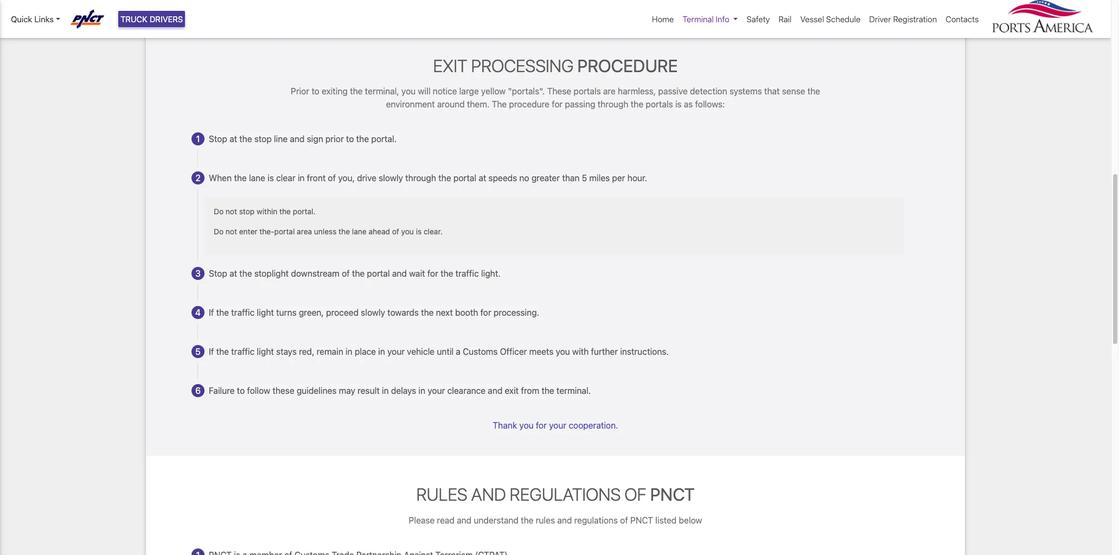 Task type: vqa. For each thing, say whether or not it's contained in the screenshot.
Review Tarrif and Effective Date:
no



Task type: describe. For each thing, give the bounding box(es) containing it.
stoplight
[[254, 269, 289, 279]]

sign
[[307, 134, 323, 144]]

thank you for your cooperation.
[[493, 421, 618, 430]]

result
[[358, 386, 380, 396]]

please read and understand the rules and regulations of pnct listed below
[[409, 515, 702, 525]]

further
[[591, 347, 618, 357]]

and right read
[[457, 515, 472, 525]]

yellow
[[481, 86, 506, 96]]

for right thank
[[536, 421, 547, 430]]

booth
[[455, 308, 478, 318]]

are
[[603, 86, 616, 96]]

rail link
[[774, 9, 796, 30]]

light for stays
[[257, 347, 274, 357]]

vessel
[[800, 14, 824, 24]]

drivers
[[150, 14, 183, 24]]

light.
[[481, 269, 501, 279]]

meets
[[529, 347, 554, 357]]

rules
[[416, 484, 467, 505]]

0 horizontal spatial is
[[268, 173, 274, 183]]

if for if the traffic light stays red, remain in place in your vehicle until a customs officer meets you with further instructions.
[[209, 347, 214, 357]]

0 vertical spatial regulations
[[510, 484, 621, 505]]

detection
[[690, 86, 727, 96]]

these
[[273, 386, 294, 396]]

greater
[[532, 173, 560, 183]]

1 vertical spatial at
[[479, 173, 486, 183]]

until
[[437, 347, 454, 357]]

the
[[492, 99, 507, 109]]

traffic for if the traffic light stays red, remain in place in your vehicle until a customs officer meets you with further instructions.
[[231, 347, 255, 357]]

0 horizontal spatial portal.
[[293, 207, 316, 216]]

at for stop at the stop line and sign prior to the portal.
[[230, 134, 237, 144]]

and right rules
[[557, 515, 572, 525]]

passing
[[565, 99, 595, 109]]

read
[[437, 515, 455, 525]]

rules
[[536, 515, 555, 525]]

3
[[195, 269, 201, 279]]

systems
[[730, 86, 762, 96]]

exiting
[[322, 86, 348, 96]]

home link
[[648, 9, 678, 30]]

in left front
[[298, 173, 305, 183]]

do not stop within the portal.
[[214, 207, 316, 216]]

follows:
[[695, 99, 725, 109]]

red,
[[299, 347, 314, 357]]

and left exit
[[488, 386, 503, 396]]

hour.
[[628, 173, 647, 183]]

1 vertical spatial through
[[405, 173, 436, 183]]

0 horizontal spatial portal
[[274, 227, 295, 236]]

your for clearance
[[428, 386, 445, 396]]

safety link
[[742, 9, 774, 30]]

to for exit processing
[[312, 86, 319, 96]]

to for 6
[[237, 386, 245, 396]]

front
[[307, 173, 326, 183]]

quick links
[[11, 14, 54, 24]]

procedure
[[577, 55, 678, 76]]

turns
[[276, 308, 297, 318]]

for right wait
[[427, 269, 438, 279]]

you left 'with'
[[556, 347, 570, 357]]

through inside "prior to exiting the terminal, you will notice large yellow "portals". these portals are harmless, passive detection systems that sense the environment around them. the procedure for passing through the portals is as follows:"
[[598, 99, 629, 109]]

area
[[297, 227, 312, 236]]

understand
[[474, 515, 519, 525]]

1 vertical spatial slowly
[[361, 308, 385, 318]]

remain
[[317, 347, 343, 357]]

and right line
[[290, 134, 305, 144]]

if the traffic light stays red, remain in place in your vehicle until a customs officer meets you with further instructions.
[[209, 347, 669, 357]]

links
[[34, 14, 54, 24]]

rail
[[779, 14, 792, 24]]

driver registration
[[869, 14, 937, 24]]

that
[[764, 86, 780, 96]]

you right thank
[[519, 421, 534, 430]]

terminal
[[683, 14, 714, 24]]

is inside "prior to exiting the terminal, you will notice large yellow "portals". these portals are harmless, passive detection systems that sense the environment around them. the procedure for passing through the portals is as follows:"
[[675, 99, 682, 109]]

may
[[339, 386, 355, 396]]

truck
[[120, 14, 147, 24]]

no
[[519, 173, 529, 183]]

for right booth
[[481, 308, 491, 318]]

vessel schedule
[[800, 14, 861, 24]]

clear.
[[424, 227, 443, 236]]

driver registration link
[[865, 9, 942, 30]]

truck drivers link
[[118, 11, 185, 27]]

2 horizontal spatial to
[[346, 134, 354, 144]]

1 vertical spatial stop
[[239, 207, 255, 216]]

stop for stop at the stop line and sign prior to the portal.
[[209, 134, 227, 144]]

please
[[409, 515, 435, 525]]

listed
[[656, 515, 677, 525]]

clear
[[276, 173, 295, 183]]

do for do not enter the-portal area unless the lane ahead of you is clear.
[[214, 227, 224, 236]]

passive
[[658, 86, 688, 96]]

enter
[[239, 227, 257, 236]]

traffic for if the traffic light turns green, proceed slowly towards the next booth for processing.
[[231, 308, 255, 318]]

stays
[[276, 347, 297, 357]]

0 horizontal spatial portals
[[574, 86, 601, 96]]

if for if the traffic light turns green, proceed slowly towards the next booth for processing.
[[209, 308, 214, 318]]

per
[[612, 173, 625, 183]]

"portals".
[[508, 86, 545, 96]]

1 horizontal spatial 5
[[582, 173, 587, 183]]

0 vertical spatial traffic
[[456, 269, 479, 279]]

officer
[[500, 347, 527, 357]]

quick links link
[[11, 13, 60, 25]]

and left wait
[[392, 269, 407, 279]]

them.
[[467, 99, 490, 109]]

1
[[196, 134, 200, 144]]

terminal info link
[[678, 9, 742, 30]]

with
[[572, 347, 589, 357]]

light for turns
[[257, 308, 274, 318]]

not for stop
[[226, 207, 237, 216]]



Task type: locate. For each thing, give the bounding box(es) containing it.
is left as
[[675, 99, 682, 109]]

1 light from the top
[[257, 308, 274, 318]]

than
[[562, 173, 580, 183]]

2 vertical spatial at
[[230, 269, 237, 279]]

traffic up follow
[[231, 347, 255, 357]]

to right 'prior'
[[346, 134, 354, 144]]

0 vertical spatial stop
[[254, 134, 272, 144]]

from
[[521, 386, 539, 396]]

failure to follow these guidelines may result in delays in your clearance and exit from the terminal.
[[209, 386, 591, 396]]

regulations down rules and regulations of pnct
[[574, 515, 618, 525]]

stop at the stoplight downstream of the portal and wait for the traffic light.
[[209, 269, 501, 279]]

0 vertical spatial your
[[387, 347, 405, 357]]

to inside "prior to exiting the terminal, you will notice large yellow "portals". these portals are harmless, passive detection systems that sense the environment around them. the procedure for passing through the portals is as follows:"
[[312, 86, 319, 96]]

stop
[[209, 134, 227, 144], [209, 269, 227, 279]]

0 vertical spatial to
[[312, 86, 319, 96]]

exit processing procedure
[[433, 55, 678, 76]]

safety
[[747, 14, 770, 24]]

not left enter
[[226, 227, 237, 236]]

1 vertical spatial portals
[[646, 99, 673, 109]]

line
[[274, 134, 288, 144]]

proceed
[[326, 308, 359, 318]]

2 vertical spatial your
[[549, 421, 566, 430]]

do
[[214, 207, 224, 216], [214, 227, 224, 236]]

through right drive
[[405, 173, 436, 183]]

portal left wait
[[367, 269, 390, 279]]

portal.
[[371, 134, 397, 144], [293, 207, 316, 216]]

in left place
[[346, 347, 352, 357]]

your left "cooperation."
[[549, 421, 566, 430]]

at
[[230, 134, 237, 144], [479, 173, 486, 183], [230, 269, 237, 279]]

below
[[679, 515, 702, 525]]

2 vertical spatial is
[[416, 227, 422, 236]]

5 right than
[[582, 173, 587, 183]]

in right result
[[382, 386, 389, 396]]

5 down the 4
[[195, 347, 201, 357]]

2 light from the top
[[257, 347, 274, 357]]

you inside "prior to exiting the terminal, you will notice large yellow "portals". these portals are harmless, passive detection systems that sense the environment around them. the procedure for passing through the portals is as follows:"
[[401, 86, 416, 96]]

you
[[401, 86, 416, 96], [401, 227, 414, 236], [556, 347, 570, 357], [519, 421, 534, 430]]

portal. up the area in the left top of the page
[[293, 207, 316, 216]]

unless
[[314, 227, 337, 236]]

traffic left "turns"
[[231, 308, 255, 318]]

sense
[[782, 86, 805, 96]]

1 vertical spatial stop
[[209, 269, 227, 279]]

exit
[[505, 386, 519, 396]]

speeds
[[489, 173, 517, 183]]

1 do from the top
[[214, 207, 224, 216]]

downstream
[[291, 269, 340, 279]]

is left clear. on the top of page
[[416, 227, 422, 236]]

1 vertical spatial not
[[226, 227, 237, 236]]

light left stays
[[257, 347, 274, 357]]

thank
[[493, 421, 517, 430]]

portal left the area in the left top of the page
[[274, 227, 295, 236]]

your for vehicle
[[387, 347, 405, 357]]

0 vertical spatial not
[[226, 207, 237, 216]]

drive
[[357, 173, 377, 183]]

lane left ahead
[[352, 227, 367, 236]]

1 vertical spatial traffic
[[231, 308, 255, 318]]

1 vertical spatial do
[[214, 227, 224, 236]]

1 horizontal spatial is
[[416, 227, 422, 236]]

a
[[456, 347, 461, 357]]

6
[[195, 386, 201, 396]]

customs
[[463, 347, 498, 357]]

pnct left listed
[[630, 515, 653, 525]]

not down when
[[226, 207, 237, 216]]

1 if from the top
[[209, 308, 214, 318]]

you,
[[338, 173, 355, 183]]

1 not from the top
[[226, 207, 237, 216]]

slowly left towards
[[361, 308, 385, 318]]

regulations up "please read and understand the rules and regulations of pnct listed below"
[[510, 484, 621, 505]]

0 vertical spatial 5
[[582, 173, 587, 183]]

0 vertical spatial stop
[[209, 134, 227, 144]]

2 horizontal spatial is
[[675, 99, 682, 109]]

1 vertical spatial 5
[[195, 347, 201, 357]]

truck drivers
[[120, 14, 183, 24]]

next
[[436, 308, 453, 318]]

0 vertical spatial pnct
[[650, 484, 695, 505]]

2 horizontal spatial your
[[549, 421, 566, 430]]

0 vertical spatial portal.
[[371, 134, 397, 144]]

guidelines
[[297, 386, 337, 396]]

slowly
[[379, 173, 403, 183], [361, 308, 385, 318]]

2 vertical spatial portal
[[367, 269, 390, 279]]

place
[[355, 347, 376, 357]]

1 vertical spatial portal.
[[293, 207, 316, 216]]

your left vehicle
[[387, 347, 405, 357]]

green,
[[299, 308, 324, 318]]

towards
[[388, 308, 419, 318]]

in right place
[[378, 347, 385, 357]]

schedule
[[826, 14, 861, 24]]

1 horizontal spatial to
[[312, 86, 319, 96]]

home
[[652, 14, 674, 24]]

in right delays at the bottom
[[419, 386, 425, 396]]

0 vertical spatial at
[[230, 134, 237, 144]]

portal. up drive
[[371, 134, 397, 144]]

1 horizontal spatial portal.
[[371, 134, 397, 144]]

not
[[226, 207, 237, 216], [226, 227, 237, 236]]

1 horizontal spatial through
[[598, 99, 629, 109]]

1 horizontal spatial lane
[[352, 227, 367, 236]]

2 vertical spatial to
[[237, 386, 245, 396]]

2 if from the top
[[209, 347, 214, 357]]

is left clear
[[268, 173, 274, 183]]

1 horizontal spatial your
[[428, 386, 445, 396]]

if up failure
[[209, 347, 214, 357]]

prior
[[326, 134, 344, 144]]

for down 'these'
[[552, 99, 563, 109]]

1 vertical spatial light
[[257, 347, 274, 357]]

0 horizontal spatial 5
[[195, 347, 201, 357]]

1 horizontal spatial portal
[[367, 269, 390, 279]]

0 vertical spatial portals
[[574, 86, 601, 96]]

0 vertical spatial lane
[[249, 173, 265, 183]]

0 vertical spatial slowly
[[379, 173, 403, 183]]

within
[[257, 207, 277, 216]]

4
[[195, 308, 201, 318]]

driver
[[869, 14, 891, 24]]

contacts
[[946, 14, 979, 24]]

and up understand
[[471, 484, 506, 505]]

portals up passing
[[574, 86, 601, 96]]

2 vertical spatial traffic
[[231, 347, 255, 357]]

light
[[257, 308, 274, 318], [257, 347, 274, 357]]

2 do from the top
[[214, 227, 224, 236]]

pnct
[[650, 484, 695, 505], [630, 515, 653, 525]]

stop right 1
[[209, 134, 227, 144]]

portals down passive
[[646, 99, 673, 109]]

stop for stop at the stoplight downstream of the portal and wait for the traffic light.
[[209, 269, 227, 279]]

not for enter
[[226, 227, 237, 236]]

stop up enter
[[239, 207, 255, 216]]

2 not from the top
[[226, 227, 237, 236]]

regulations
[[510, 484, 621, 505], [574, 515, 618, 525]]

2 stop from the top
[[209, 269, 227, 279]]

1 horizontal spatial portals
[[646, 99, 673, 109]]

miles
[[589, 173, 610, 183]]

1 vertical spatial if
[[209, 347, 214, 357]]

clearance
[[447, 386, 486, 396]]

your
[[387, 347, 405, 357], [428, 386, 445, 396], [549, 421, 566, 430]]

1 vertical spatial lane
[[352, 227, 367, 236]]

portals
[[574, 86, 601, 96], [646, 99, 673, 109]]

terminal.
[[557, 386, 591, 396]]

0 horizontal spatial through
[[405, 173, 436, 183]]

when the lane is clear in front of you, drive slowly through the portal at speeds no greater than 5 miles per hour.
[[209, 173, 647, 183]]

0 horizontal spatial lane
[[249, 173, 265, 183]]

ahead
[[369, 227, 390, 236]]

0 vertical spatial light
[[257, 308, 274, 318]]

prior to exiting the terminal, you will notice large yellow "portals". these portals are harmless, passive detection systems that sense the environment around them. the procedure for passing through the portals is as follows:
[[291, 86, 820, 109]]

rules and regulations of pnct
[[416, 484, 695, 505]]

pnct up listed
[[650, 484, 695, 505]]

1 vertical spatial regulations
[[574, 515, 618, 525]]

around
[[437, 99, 465, 109]]

0 horizontal spatial to
[[237, 386, 245, 396]]

stop left line
[[254, 134, 272, 144]]

do not enter the-portal area unless the lane ahead of you is clear.
[[214, 227, 443, 236]]

if right the 4
[[209, 308, 214, 318]]

to right prior
[[312, 86, 319, 96]]

info
[[716, 14, 730, 24]]

0 vertical spatial is
[[675, 99, 682, 109]]

1 vertical spatial your
[[428, 386, 445, 396]]

wait
[[409, 269, 425, 279]]

1 vertical spatial to
[[346, 134, 354, 144]]

slowly right drive
[[379, 173, 403, 183]]

through down are
[[598, 99, 629, 109]]

lane left clear
[[249, 173, 265, 183]]

2 horizontal spatial portal
[[453, 173, 476, 183]]

large
[[459, 86, 479, 96]]

0 vertical spatial do
[[214, 207, 224, 216]]

at right 3
[[230, 269, 237, 279]]

traffic left light. at left
[[456, 269, 479, 279]]

at left speeds
[[479, 173, 486, 183]]

vehicle
[[407, 347, 435, 357]]

prior
[[291, 86, 309, 96]]

your left clearance on the left of the page
[[428, 386, 445, 396]]

cooperation.
[[569, 421, 618, 430]]

for inside "prior to exiting the terminal, you will notice large yellow "portals". these portals are harmless, passive detection systems that sense the environment around them. the procedure for passing through the portals is as follows:"
[[552, 99, 563, 109]]

do down when
[[214, 207, 224, 216]]

do for do not stop within the portal.
[[214, 207, 224, 216]]

at right 1
[[230, 134, 237, 144]]

0 vertical spatial if
[[209, 308, 214, 318]]

1 stop from the top
[[209, 134, 227, 144]]

you up environment
[[401, 86, 416, 96]]

registration
[[893, 14, 937, 24]]

and
[[290, 134, 305, 144], [392, 269, 407, 279], [488, 386, 503, 396], [471, 484, 506, 505], [457, 515, 472, 525], [557, 515, 572, 525]]

notice
[[433, 86, 457, 96]]

stop at the stop line and sign prior to the portal.
[[209, 134, 397, 144]]

2
[[195, 173, 201, 183]]

light left "turns"
[[257, 308, 274, 318]]

0 vertical spatial through
[[598, 99, 629, 109]]

when
[[209, 173, 232, 183]]

stop
[[254, 134, 272, 144], [239, 207, 255, 216]]

do left enter
[[214, 227, 224, 236]]

lane
[[249, 173, 265, 183], [352, 227, 367, 236]]

procedure
[[509, 99, 550, 109]]

as
[[684, 99, 693, 109]]

1 vertical spatial portal
[[274, 227, 295, 236]]

0 vertical spatial portal
[[453, 173, 476, 183]]

exit
[[433, 55, 467, 76]]

1 vertical spatial pnct
[[630, 515, 653, 525]]

stop right 3
[[209, 269, 227, 279]]

portal left speeds
[[453, 173, 476, 183]]

in
[[298, 173, 305, 183], [346, 347, 352, 357], [378, 347, 385, 357], [382, 386, 389, 396], [419, 386, 425, 396]]

the
[[350, 86, 363, 96], [808, 86, 820, 96], [631, 99, 644, 109], [239, 134, 252, 144], [356, 134, 369, 144], [234, 173, 247, 183], [439, 173, 451, 183], [280, 207, 291, 216], [339, 227, 350, 236], [239, 269, 252, 279], [352, 269, 365, 279], [441, 269, 453, 279], [216, 308, 229, 318], [421, 308, 434, 318], [216, 347, 229, 357], [542, 386, 554, 396], [521, 515, 534, 525]]

1 vertical spatial is
[[268, 173, 274, 183]]

you left clear. on the top of page
[[401, 227, 414, 236]]

to left follow
[[237, 386, 245, 396]]

at for stop at the stoplight downstream of the portal and wait for the traffic light.
[[230, 269, 237, 279]]

0 horizontal spatial your
[[387, 347, 405, 357]]



